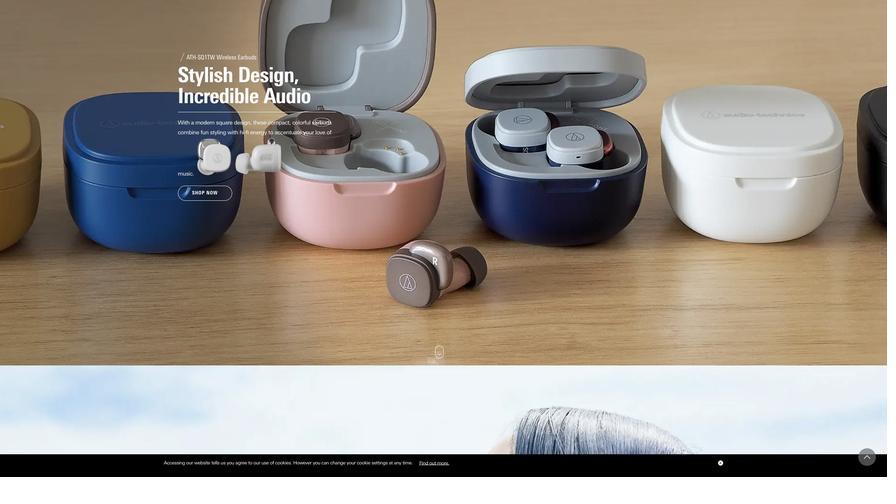 Task type: vqa. For each thing, say whether or not it's contained in the screenshot.
Items associated with carrat down image for Set Descending Direction image
no



Task type: describe. For each thing, give the bounding box(es) containing it.
use
[[262, 460, 269, 466]]

however
[[293, 460, 312, 466]]

fi
[[246, 129, 249, 136]]

settings
[[372, 460, 388, 466]]

time.
[[403, 460, 413, 466]]

1 vertical spatial your
[[347, 460, 356, 466]]

out
[[429, 460, 436, 466]]

energy
[[250, 129, 267, 136]]

ath-sq1tw wireless earbuds image
[[0, 0, 887, 365]]

with a modern square design, these compact, colorful earbuds combine fun styling with hi-fi energy to accentuate your love of music.
[[178, 119, 332, 177]]

love
[[315, 129, 325, 136]]

of inside with a modern square design, these compact, colorful earbuds combine fun styling with hi-fi energy to accentuate your love of music.
[[327, 129, 332, 136]]

with
[[227, 129, 238, 136]]

1 vertical spatial of
[[270, 460, 274, 466]]

find
[[419, 460, 428, 466]]

any
[[394, 460, 401, 466]]

arrow up image
[[864, 454, 870, 460]]

accentuate
[[275, 129, 302, 136]]

agree
[[235, 460, 247, 466]]

square
[[216, 119, 233, 126]]

accessing our website tells us you agree to our use of cookies. however you can change your cookie settings at any time.
[[164, 460, 414, 466]]

these
[[253, 119, 266, 126]]

shop
[[192, 190, 205, 196]]

accessing
[[164, 460, 185, 466]]

a
[[191, 119, 194, 126]]

styling
[[210, 129, 226, 136]]

website
[[194, 460, 210, 466]]

1 you from the left
[[227, 460, 234, 466]]

cookie
[[357, 460, 370, 466]]

shop now button
[[178, 186, 232, 201]]

cookies.
[[275, 460, 292, 466]]

2 you from the left
[[313, 460, 320, 466]]

earbuds
[[312, 119, 332, 126]]

find out more. link
[[414, 457, 455, 468]]

headphones |audio-technica image
[[0, 365, 887, 477]]

hi-
[[240, 129, 246, 136]]

now
[[206, 190, 218, 196]]

compact,
[[268, 119, 291, 126]]



Task type: locate. For each thing, give the bounding box(es) containing it.
design,
[[234, 119, 252, 126]]

you
[[227, 460, 234, 466], [313, 460, 320, 466]]

1 horizontal spatial our
[[253, 460, 260, 466]]

change
[[330, 460, 345, 466]]

combine
[[178, 129, 199, 136]]

tells
[[211, 460, 220, 466]]

our
[[186, 460, 193, 466], [253, 460, 260, 466]]

to right agree
[[248, 460, 252, 466]]

your
[[303, 129, 314, 136], [347, 460, 356, 466]]

your inside with a modern square design, these compact, colorful earbuds combine fun styling with hi-fi energy to accentuate your love of music.
[[303, 129, 314, 136]]

to right energy
[[268, 129, 273, 136]]

of right "use"
[[270, 460, 274, 466]]

your left cookie
[[347, 460, 356, 466]]

0 vertical spatial to
[[268, 129, 273, 136]]

colorful
[[292, 119, 311, 126]]

1 vertical spatial to
[[248, 460, 252, 466]]

music.
[[178, 170, 194, 177]]

our left website
[[186, 460, 193, 466]]

1 our from the left
[[186, 460, 193, 466]]

at
[[389, 460, 393, 466]]

of
[[327, 129, 332, 136], [270, 460, 274, 466]]

you left can
[[313, 460, 320, 466]]

0 horizontal spatial our
[[186, 460, 193, 466]]

can
[[322, 460, 329, 466]]

you right us
[[227, 460, 234, 466]]

modern
[[195, 119, 215, 126]]

0 horizontal spatial of
[[270, 460, 274, 466]]

cross image
[[719, 462, 722, 464]]

0 horizontal spatial to
[[248, 460, 252, 466]]

0 vertical spatial of
[[327, 129, 332, 136]]

0 vertical spatial your
[[303, 129, 314, 136]]

your left love
[[303, 129, 314, 136]]

find out more.
[[419, 460, 449, 466]]

of right love
[[327, 129, 332, 136]]

to
[[268, 129, 273, 136], [248, 460, 252, 466]]

with
[[178, 119, 190, 126]]

1 horizontal spatial you
[[313, 460, 320, 466]]

0 horizontal spatial you
[[227, 460, 234, 466]]

shop now
[[192, 190, 218, 196]]

us
[[221, 460, 226, 466]]

1 horizontal spatial to
[[268, 129, 273, 136]]

more.
[[437, 460, 449, 466]]

to inside with a modern square design, these compact, colorful earbuds combine fun styling with hi-fi energy to accentuate your love of music.
[[268, 129, 273, 136]]

0 horizontal spatial your
[[303, 129, 314, 136]]

shop now link
[[178, 186, 232, 201]]

fun
[[201, 129, 209, 136]]

our left "use"
[[253, 460, 260, 466]]

2 our from the left
[[253, 460, 260, 466]]

1 horizontal spatial of
[[327, 129, 332, 136]]

1 horizontal spatial your
[[347, 460, 356, 466]]



